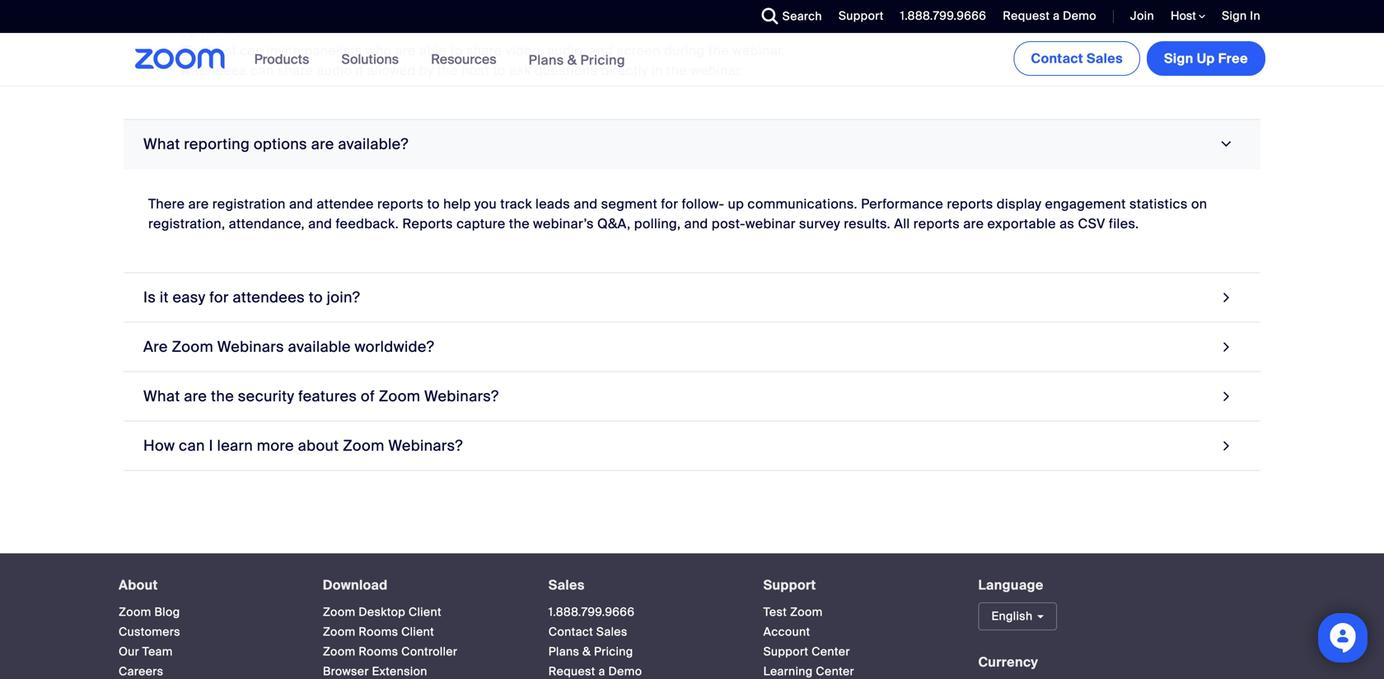 Task type: vqa. For each thing, say whether or not it's contained in the screenshot.


Task type: describe. For each thing, give the bounding box(es) containing it.
blog
[[154, 605, 180, 620]]

0 vertical spatial center
[[812, 644, 850, 659]]

resources button
[[431, 33, 504, 86]]

1 rooms from the top
[[359, 624, 398, 640]]

zoom desktop client link
[[323, 605, 442, 620]]

to inside there are registration and attendee reports to help you track leads and segment for follow- up communications. performance reports display engagement statistics on registration, attendance, and feedback. reports capture the webinar's q&a, polling, and post-webinar survey results. all reports are exportable as csv files.
[[427, 195, 440, 213]]

available?
[[338, 135, 409, 154]]

are left security at the left bottom of page
[[184, 387, 207, 406]]

can left add
[[240, 2, 263, 20]]

webinar inside there are registration and attendee reports to help you track leads and segment for follow- up communications. performance reports display engagement statistics on registration, attendance, and feedback. reports capture the webinar's q&a, polling, and post-webinar survey results. all reports are exportable as csv files.
[[746, 215, 796, 232]]

solutions
[[342, 51, 399, 68]]

about link
[[119, 576, 158, 594]]

english button
[[979, 603, 1058, 631]]

and up webinar's
[[574, 195, 598, 213]]

can down the invite
[[251, 62, 274, 79]]

are left exportable
[[964, 215, 984, 232]]

up inside the host can add a co-host as backup to help run and monitor the webinar session. the co-host has the same permissions as the host except scheduling and setting up the webinar. the host can invite panelists who are able to share video, audio, and screen during the webinar. attendees can share audio if allowed by the host to ask questions directly in the webinar.
[[181, 22, 197, 39]]

controller
[[401, 644, 458, 659]]

browser
[[323, 664, 369, 679]]

currency
[[979, 654, 1039, 671]]

is
[[143, 288, 156, 307]]

easy
[[173, 288, 206, 307]]

1 vertical spatial support
[[764, 576, 817, 594]]

contact inside 1.888.799.9666 contact sales plans & pricing request a demo
[[549, 624, 594, 640]]

host up panelists
[[328, 2, 356, 20]]

our
[[119, 644, 139, 659]]

worldwide?
[[355, 337, 435, 356]]

it
[[160, 288, 169, 307]]

communications.
[[748, 195, 858, 213]]

1.888.799.9666 link
[[549, 605, 635, 620]]

test
[[764, 605, 787, 620]]

1 vertical spatial share
[[277, 62, 313, 79]]

and right join
[[1161, 2, 1185, 20]]

contact inside 'meetings' navigation
[[1031, 50, 1084, 67]]

to right backup
[[428, 2, 441, 20]]

banner containing contact sales
[[115, 33, 1269, 87]]

resources
[[431, 51, 497, 68]]

product information navigation
[[242, 33, 638, 87]]

sign for sign up free
[[1165, 50, 1194, 67]]

join link left host
[[1118, 0, 1159, 33]]

solutions button
[[342, 33, 406, 86]]

zoom blog link
[[119, 605, 180, 620]]

to inside 'dropdown button'
[[309, 288, 323, 307]]

free
[[1219, 50, 1249, 67]]

track
[[501, 195, 532, 213]]

of
[[361, 387, 375, 406]]

demo inside 1.888.799.9666 contact sales plans & pricing request a demo
[[609, 664, 642, 679]]

1 vertical spatial center
[[816, 664, 855, 679]]

are right options
[[311, 135, 334, 154]]

leads
[[536, 195, 570, 213]]

add
[[267, 2, 291, 20]]

join
[[1131, 8, 1155, 23]]

and right run
[[500, 2, 524, 20]]

on
[[1192, 195, 1208, 213]]

what reporting options are available? button
[[124, 120, 1261, 169]]

1 horizontal spatial demo
[[1063, 8, 1097, 23]]

tab list containing what reporting options are available?
[[124, 0, 1261, 471]]

0 horizontal spatial as
[[359, 2, 374, 20]]

the right in
[[667, 62, 688, 79]]

is it easy for attendees to join? button
[[124, 273, 1261, 323]]

audio
[[317, 62, 352, 79]]

backup
[[378, 2, 424, 20]]

the inside the what are the security features of zoom webinars? dropdown button
[[211, 387, 234, 406]]

the up attendees
[[181, 42, 205, 59]]

learning
[[764, 664, 813, 679]]

1 horizontal spatial request
[[1003, 8, 1050, 23]]

follow-
[[682, 195, 725, 213]]

up inside there are registration and attendee reports to help you track leads and segment for follow- up communications. performance reports display engagement statistics on registration, attendance, and feedback. reports capture the webinar's q&a, polling, and post-webinar survey results. all reports are exportable as csv files.
[[728, 195, 744, 213]]

and up directly
[[590, 42, 614, 59]]

browser extension link
[[323, 664, 428, 679]]

1 co- from the left
[[306, 2, 328, 20]]

join link up 'meetings' navigation
[[1131, 8, 1155, 23]]

there are registration and attendee reports to help you track leads and segment for follow- up communications. performance reports display engagement statistics on registration, attendance, and feedback. reports capture the webinar's q&a, polling, and post-webinar survey results. all reports are exportable as csv files.
[[148, 195, 1208, 232]]

can left the invite
[[240, 42, 263, 59]]

how
[[143, 436, 175, 455]]

i
[[209, 436, 213, 455]]

directly
[[601, 62, 648, 79]]

setting
[[1188, 2, 1233, 20]]

exportable
[[988, 215, 1057, 232]]

& inside product information navigation
[[568, 51, 577, 69]]

ask
[[509, 62, 531, 79]]

help inside there are registration and attendee reports to help you track leads and segment for follow- up communications. performance reports display engagement statistics on registration, attendance, and feedback. reports capture the webinar's q&a, polling, and post-webinar survey results. all reports are exportable as csv files.
[[444, 195, 471, 213]]

by
[[419, 62, 434, 79]]

are up registration,
[[188, 195, 209, 213]]

2 horizontal spatial a
[[1053, 8, 1060, 23]]

reporting
[[184, 135, 250, 154]]

customers link
[[119, 624, 180, 640]]

1 vertical spatial contact sales link
[[549, 624, 628, 640]]

zoom rooms client link
[[323, 624, 434, 640]]

right image for about
[[1220, 435, 1235, 457]]

right image for of
[[1220, 385, 1235, 408]]

screen
[[617, 42, 661, 59]]

host left has
[[763, 2, 791, 20]]

and down attendee
[[308, 215, 332, 232]]

if
[[356, 62, 364, 79]]

webinars
[[217, 337, 284, 356]]

scheduling
[[1087, 2, 1157, 20]]

session.
[[658, 2, 711, 20]]

in
[[652, 62, 663, 79]]

permissions
[[884, 2, 963, 20]]

csv
[[1079, 215, 1106, 232]]

polling,
[[634, 215, 681, 232]]

how can i learn more about zoom webinars?
[[143, 436, 463, 455]]

the right by
[[437, 62, 458, 79]]

customers
[[119, 624, 180, 640]]

capture
[[457, 215, 506, 232]]

2 co- from the left
[[741, 2, 763, 20]]

1 horizontal spatial as
[[966, 2, 981, 20]]

the right during
[[709, 42, 729, 59]]

features
[[298, 387, 357, 406]]

monitor
[[527, 2, 576, 20]]

zoom inside zoom blog customers our team careers
[[119, 605, 151, 620]]

can inside dropdown button
[[179, 436, 205, 455]]

reports
[[402, 215, 453, 232]]

1.888.799.9666 contact sales plans & pricing request a demo
[[549, 605, 642, 679]]

a inside the host can add a co-host as backup to help run and monitor the webinar session. the co-host has the same permissions as the host except scheduling and setting up the webinar. the host can invite panelists who are able to share video, audio, and screen during the webinar. attendees can share audio if allowed by the host to ask questions directly in the webinar.
[[295, 2, 302, 20]]

sign up free
[[1165, 50, 1249, 67]]

pricing inside product information navigation
[[581, 51, 626, 69]]

contact sales
[[1031, 50, 1123, 67]]

0 horizontal spatial sales
[[549, 576, 585, 594]]

you
[[475, 195, 497, 213]]

support center link
[[764, 644, 850, 659]]

sign in
[[1222, 8, 1261, 23]]

1.888.799.9666 for 1.888.799.9666 contact sales plans & pricing request a demo
[[549, 605, 635, 620]]

host left 'except'
[[1009, 2, 1037, 20]]

files.
[[1109, 215, 1140, 232]]

zoom inside test zoom account support center learning center
[[790, 605, 823, 620]]

host button
[[1171, 8, 1206, 24]]



Task type: locate. For each thing, give the bounding box(es) containing it.
search
[[783, 9, 823, 24]]

up up zoom logo
[[181, 22, 197, 39]]

contact sales link
[[1014, 41, 1141, 76], [549, 624, 628, 640]]

webinar. down during
[[691, 62, 743, 79]]

account link
[[764, 624, 811, 640]]

plans inside product information navigation
[[529, 51, 564, 69]]

0 horizontal spatial 1.888.799.9666
[[549, 605, 635, 620]]

sign for sign in
[[1222, 8, 1248, 23]]

0 horizontal spatial up
[[181, 22, 197, 39]]

for
[[661, 195, 679, 213], [209, 288, 229, 307]]

2 help from the top
[[444, 195, 471, 213]]

for right easy
[[209, 288, 229, 307]]

0 vertical spatial client
[[409, 605, 442, 620]]

demo down 1.888.799.9666 link
[[609, 664, 642, 679]]

support right has
[[839, 8, 884, 23]]

what left reporting
[[143, 135, 180, 154]]

0 vertical spatial request
[[1003, 8, 1050, 23]]

english
[[992, 609, 1033, 624]]

search button
[[750, 0, 827, 33]]

request up the "contact sales"
[[1003, 8, 1050, 23]]

1 vertical spatial contact
[[549, 624, 594, 640]]

who
[[366, 42, 392, 59]]

request down 1.888.799.9666 link
[[549, 664, 596, 679]]

0 horizontal spatial &
[[568, 51, 577, 69]]

as right permissions
[[966, 2, 981, 20]]

the host can add a co-host as backup to help run and monitor the webinar session. the co-host has the same permissions as the host except scheduling and setting up the webinar. the host can invite panelists who are able to share video, audio, and screen during the webinar. attendees can share audio if allowed by the host to ask questions directly in the webinar.
[[181, 2, 1233, 79]]

webinar's
[[533, 215, 594, 232]]

the up attendees
[[201, 22, 222, 39]]

0 vertical spatial rooms
[[359, 624, 398, 640]]

share
[[466, 42, 502, 59], [277, 62, 313, 79]]

1 vertical spatial &
[[583, 644, 591, 659]]

reports
[[377, 195, 424, 213], [947, 195, 994, 213], [914, 215, 960, 232]]

1 vertical spatial webinar
[[746, 215, 796, 232]]

sign up free button
[[1147, 41, 1266, 76]]

&
[[568, 51, 577, 69], [583, 644, 591, 659]]

what reporting options are available?
[[143, 135, 409, 154]]

can left the i
[[179, 436, 205, 455]]

0 horizontal spatial sign
[[1165, 50, 1194, 67]]

center up the learning center 'link' at the bottom right of the page
[[812, 644, 850, 659]]

rooms down desktop
[[359, 624, 398, 640]]

products button
[[254, 33, 317, 86]]

video,
[[506, 42, 544, 59]]

attendance,
[[229, 215, 305, 232]]

main content containing what reporting options are available?
[[0, 0, 1385, 553]]

1 vertical spatial webinars?
[[389, 436, 463, 455]]

1 horizontal spatial 1.888.799.9666
[[901, 8, 987, 23]]

1 horizontal spatial a
[[599, 664, 606, 679]]

careers
[[119, 664, 163, 679]]

0 horizontal spatial a
[[295, 2, 302, 20]]

audio,
[[547, 42, 586, 59]]

reports right all
[[914, 215, 960, 232]]

in
[[1251, 8, 1261, 23]]

2 vertical spatial support
[[764, 644, 809, 659]]

contact
[[1031, 50, 1084, 67], [549, 624, 594, 640]]

0 horizontal spatial share
[[277, 62, 313, 79]]

host
[[208, 2, 236, 20], [328, 2, 356, 20], [763, 2, 791, 20], [1009, 2, 1037, 20], [208, 42, 236, 59], [462, 62, 490, 79]]

desktop
[[359, 605, 406, 620]]

results.
[[844, 215, 891, 232]]

what are the security features of zoom webinars?
[[143, 387, 499, 406]]

invite
[[267, 42, 301, 59]]

0 vertical spatial &
[[568, 51, 577, 69]]

run
[[475, 2, 496, 20]]

1 horizontal spatial contact sales link
[[1014, 41, 1141, 76]]

1 horizontal spatial share
[[466, 42, 502, 59]]

1 horizontal spatial for
[[661, 195, 679, 213]]

help left run
[[444, 2, 472, 20]]

1 vertical spatial rooms
[[359, 644, 398, 659]]

pricing
[[581, 51, 626, 69], [594, 644, 633, 659]]

& inside 1.888.799.9666 contact sales plans & pricing request a demo
[[583, 644, 591, 659]]

the left security at the left bottom of page
[[211, 387, 234, 406]]

pricing inside 1.888.799.9666 contact sales plans & pricing request a demo
[[594, 644, 633, 659]]

reports left display
[[947, 195, 994, 213]]

webinar down communications.
[[746, 215, 796, 232]]

as left backup
[[359, 2, 374, 20]]

account
[[764, 624, 811, 640]]

except
[[1040, 2, 1084, 20]]

help left you
[[444, 195, 471, 213]]

share down run
[[466, 42, 502, 59]]

0 vertical spatial webinar.
[[225, 22, 278, 39]]

1 vertical spatial request
[[549, 664, 596, 679]]

1.888.799.9666 inside 1.888.799.9666 contact sales plans & pricing request a demo
[[549, 605, 635, 620]]

contact down 1.888.799.9666 link
[[549, 624, 594, 640]]

2 what from the top
[[143, 387, 180, 406]]

0 vertical spatial support
[[839, 8, 884, 23]]

to left ask
[[493, 62, 506, 79]]

and down follow-
[[685, 215, 709, 232]]

0 vertical spatial plans
[[529, 51, 564, 69]]

0 vertical spatial right image
[[1220, 286, 1235, 309]]

what for what are the security features of zoom webinars?
[[143, 387, 180, 406]]

to left join?
[[309, 288, 323, 307]]

0 vertical spatial sign
[[1222, 8, 1248, 23]]

1 horizontal spatial co-
[[741, 2, 763, 20]]

1 vertical spatial right image
[[1220, 336, 1235, 358]]

1 horizontal spatial sign
[[1222, 8, 1248, 23]]

and up attendance,
[[289, 195, 313, 213]]

learn
[[217, 436, 253, 455]]

are inside the host can add a co-host as backup to help run and monitor the webinar session. the co-host has the same permissions as the host except scheduling and setting up the webinar. the host can invite panelists who are able to share video, audio, and screen during the webinar. attendees can share audio if allowed by the host to ask questions directly in the webinar.
[[395, 42, 416, 59]]

0 vertical spatial share
[[466, 42, 502, 59]]

0 vertical spatial webinars?
[[425, 387, 499, 406]]

contact down "request a demo"
[[1031, 50, 1084, 67]]

download link
[[323, 576, 388, 594]]

webinars? for how can i learn more about zoom webinars?
[[389, 436, 463, 455]]

0 vertical spatial sales
[[1087, 50, 1123, 67]]

contact sales link down 1.888.799.9666 link
[[549, 624, 628, 640]]

the
[[181, 2, 205, 20], [714, 2, 738, 20], [181, 42, 205, 59]]

2 horizontal spatial sales
[[1087, 50, 1123, 67]]

1.888.799.9666 right same
[[901, 8, 987, 23]]

join?
[[327, 288, 360, 307]]

host up attendees
[[208, 42, 236, 59]]

webinar. down add
[[225, 22, 278, 39]]

request inside 1.888.799.9666 contact sales plans & pricing request a demo
[[549, 664, 596, 679]]

careers link
[[119, 664, 163, 679]]

1 horizontal spatial webinar
[[746, 215, 796, 232]]

1 horizontal spatial contact
[[1031, 50, 1084, 67]]

sign left up
[[1165, 50, 1194, 67]]

sign inside sign up free 'button'
[[1165, 50, 1194, 67]]

& right video,
[[568, 51, 577, 69]]

webinar.
[[225, 22, 278, 39], [733, 42, 785, 59], [691, 62, 743, 79]]

display
[[997, 195, 1042, 213]]

1 vertical spatial sign
[[1165, 50, 1194, 67]]

1 vertical spatial up
[[728, 195, 744, 213]]

1 vertical spatial right image
[[1220, 385, 1235, 408]]

attendee
[[317, 195, 374, 213]]

a right add
[[295, 2, 302, 20]]

as
[[359, 2, 374, 20], [966, 2, 981, 20], [1060, 215, 1075, 232]]

right image
[[1220, 286, 1235, 309], [1220, 336, 1235, 358]]

meetings navigation
[[1011, 33, 1269, 79]]

for inside is it easy for attendees to join? 'dropdown button'
[[209, 288, 229, 307]]

webinar
[[604, 2, 654, 20], [746, 215, 796, 232]]

webinars? for what are the security features of zoom webinars?
[[425, 387, 499, 406]]

contact sales link inside 'meetings' navigation
[[1014, 41, 1141, 76]]

host left add
[[208, 2, 236, 20]]

a inside 1.888.799.9666 contact sales plans & pricing request a demo
[[599, 664, 606, 679]]

0 vertical spatial for
[[661, 195, 679, 213]]

0 vertical spatial pricing
[[581, 51, 626, 69]]

webinars?
[[425, 387, 499, 406], [389, 436, 463, 455]]

right image for are zoom webinars available worldwide?
[[1220, 336, 1235, 358]]

1.888.799.9666 button
[[888, 0, 991, 33], [901, 8, 987, 23]]

the up zoom logo
[[181, 2, 205, 20]]

right image inside what reporting options are available? dropdown button
[[1216, 137, 1238, 152]]

support down account link on the bottom right of page
[[764, 644, 809, 659]]

main content
[[0, 0, 1385, 553]]

1 vertical spatial help
[[444, 195, 471, 213]]

webinar inside the host can add a co-host as backup to help run and monitor the webinar session. the co-host has the same permissions as the host except scheduling and setting up the webinar. the host can invite panelists who are able to share video, audio, and screen during the webinar. attendees can share audio if allowed by the host to ask questions directly in the webinar.
[[604, 2, 654, 20]]

share down the invite
[[277, 62, 313, 79]]

allowed
[[367, 62, 416, 79]]

1 horizontal spatial sales
[[597, 624, 628, 640]]

to up reports
[[427, 195, 440, 213]]

right image for is it easy for attendees to join?
[[1220, 286, 1235, 309]]

help inside the host can add a co-host as backup to help run and monitor the webinar session. the co-host has the same permissions as the host except scheduling and setting up the webinar. the host can invite panelists who are able to share video, audio, and screen during the webinar. attendees can share audio if allowed by the host to ask questions directly in the webinar.
[[444, 2, 472, 20]]

sign left the in
[[1222, 8, 1248, 23]]

the right 'session.'
[[714, 2, 738, 20]]

a down 1.888.799.9666 link
[[599, 664, 606, 679]]

is it easy for attendees to join?
[[143, 288, 360, 307]]

1 help from the top
[[444, 2, 472, 20]]

zoom desktop client zoom rooms client zoom rooms controller browser extension
[[323, 605, 458, 679]]

registration
[[212, 195, 286, 213]]

rooms
[[359, 624, 398, 640], [359, 644, 398, 659]]

0 vertical spatial help
[[444, 2, 472, 20]]

0 horizontal spatial contact sales link
[[549, 624, 628, 640]]

sales inside contact sales link
[[1087, 50, 1123, 67]]

0 vertical spatial webinar
[[604, 2, 654, 20]]

1 vertical spatial 1.888.799.9666
[[549, 605, 635, 620]]

options
[[254, 135, 307, 154]]

support link
[[827, 0, 888, 33], [839, 8, 884, 23], [764, 576, 817, 594]]

support inside test zoom account support center learning center
[[764, 644, 809, 659]]

1 vertical spatial demo
[[609, 664, 642, 679]]

q&a,
[[598, 215, 631, 232]]

sales down 1.888.799.9666 link
[[597, 624, 628, 640]]

contact sales link down 'except'
[[1014, 41, 1141, 76]]

panelists
[[304, 42, 362, 59]]

what
[[143, 135, 180, 154], [143, 387, 180, 406]]

1.888.799.9666 down sales link
[[549, 605, 635, 620]]

right image
[[1216, 137, 1238, 152], [1220, 385, 1235, 408], [1220, 435, 1235, 457]]

the left 'except'
[[984, 2, 1005, 20]]

registration,
[[148, 215, 225, 232]]

are
[[143, 337, 168, 356]]

webinar up screen
[[604, 2, 654, 20]]

are up allowed
[[395, 42, 416, 59]]

up up post-
[[728, 195, 744, 213]]

host left ask
[[462, 62, 490, 79]]

0 horizontal spatial for
[[209, 288, 229, 307]]

0 vertical spatial up
[[181, 22, 197, 39]]

the down track
[[509, 215, 530, 232]]

center
[[812, 644, 850, 659], [816, 664, 855, 679]]

statistics
[[1130, 195, 1188, 213]]

right image inside how can i learn more about zoom webinars? dropdown button
[[1220, 435, 1235, 457]]

test zoom link
[[764, 605, 823, 620]]

center down support center link at the bottom of page
[[816, 664, 855, 679]]

request a demo
[[1003, 8, 1097, 23]]

segment
[[601, 195, 658, 213]]

2 horizontal spatial as
[[1060, 215, 1075, 232]]

right image inside "are zoom webinars available worldwide?" dropdown button
[[1220, 336, 1235, 358]]

what up how
[[143, 387, 180, 406]]

questions
[[535, 62, 598, 79]]

tab list
[[124, 0, 1261, 471]]

to right able
[[450, 42, 463, 59]]

0 horizontal spatial contact
[[549, 624, 594, 640]]

plans & pricing
[[529, 51, 626, 69]]

zoom logo image
[[135, 49, 226, 69]]

1 what from the top
[[143, 135, 180, 154]]

0 horizontal spatial webinar
[[604, 2, 654, 20]]

what are the security features of zoom webinars? button
[[124, 372, 1261, 422]]

2 rooms from the top
[[359, 644, 398, 659]]

1 vertical spatial sales
[[549, 576, 585, 594]]

2 right image from the top
[[1220, 336, 1235, 358]]

1 vertical spatial webinar.
[[733, 42, 785, 59]]

reports up reports
[[377, 195, 424, 213]]

for up polling,
[[661, 195, 679, 213]]

0 vertical spatial right image
[[1216, 137, 1238, 152]]

webinar. down search button
[[733, 42, 785, 59]]

our team link
[[119, 644, 173, 659]]

the right monitor
[[580, 2, 601, 20]]

2 vertical spatial right image
[[1220, 435, 1235, 457]]

as left the csv
[[1060, 215, 1075, 232]]

plans inside 1.888.799.9666 contact sales plans & pricing request a demo
[[549, 644, 580, 659]]

demo up the "contact sales"
[[1063, 8, 1097, 23]]

for inside there are registration and attendee reports to help you track leads and segment for follow- up communications. performance reports display engagement statistics on registration, attendance, and feedback. reports capture the webinar's q&a, polling, and post-webinar survey results. all reports are exportable as csv files.
[[661, 195, 679, 213]]

banner
[[115, 33, 1269, 87]]

0 vertical spatial contact sales link
[[1014, 41, 1141, 76]]

co- right add
[[306, 2, 328, 20]]

as inside there are registration and attendee reports to help you track leads and segment for follow- up communications. performance reports display engagement statistics on registration, attendance, and feedback. reports capture the webinar's q&a, polling, and post-webinar survey results. all reports are exportable as csv files.
[[1060, 215, 1075, 232]]

right image inside is it easy for attendees to join? 'dropdown button'
[[1220, 286, 1235, 309]]

2 vertical spatial webinar.
[[691, 62, 743, 79]]

the right has
[[821, 2, 842, 20]]

has
[[795, 2, 818, 20]]

1 vertical spatial pricing
[[594, 644, 633, 659]]

1 vertical spatial client
[[401, 624, 434, 640]]

demo
[[1063, 8, 1097, 23], [609, 664, 642, 679]]

& down 1.888.799.9666 link
[[583, 644, 591, 659]]

about
[[119, 576, 158, 594]]

0 horizontal spatial co-
[[306, 2, 328, 20]]

rooms down zoom rooms client link
[[359, 644, 398, 659]]

1 vertical spatial for
[[209, 288, 229, 307]]

what for what reporting options are available?
[[143, 135, 180, 154]]

right image inside the what are the security features of zoom webinars? dropdown button
[[1220, 385, 1235, 408]]

a up the "contact sales"
[[1053, 8, 1060, 23]]

1 vertical spatial what
[[143, 387, 180, 406]]

1.888.799.9666
[[901, 8, 987, 23], [549, 605, 635, 620]]

1 horizontal spatial up
[[728, 195, 744, 213]]

test zoom account support center learning center
[[764, 605, 855, 679]]

zoom rooms controller link
[[323, 644, 458, 659]]

0 vertical spatial 1.888.799.9666
[[901, 8, 987, 23]]

during
[[664, 42, 705, 59]]

0 horizontal spatial request
[[549, 664, 596, 679]]

the inside there are registration and attendee reports to help you track leads and segment for follow- up communications. performance reports display engagement statistics on registration, attendance, and feedback. reports capture the webinar's q&a, polling, and post-webinar survey results. all reports are exportable as csv files.
[[509, 215, 530, 232]]

sales down the scheduling
[[1087, 50, 1123, 67]]

are
[[395, 42, 416, 59], [311, 135, 334, 154], [188, 195, 209, 213], [964, 215, 984, 232], [184, 387, 207, 406]]

co- left search
[[741, 2, 763, 20]]

1 horizontal spatial &
[[583, 644, 591, 659]]

sales inside 1.888.799.9666 contact sales plans & pricing request a demo
[[597, 624, 628, 640]]

2 vertical spatial sales
[[597, 624, 628, 640]]

0 vertical spatial demo
[[1063, 8, 1097, 23]]

1 right image from the top
[[1220, 286, 1235, 309]]

0 vertical spatial contact
[[1031, 50, 1084, 67]]

support up test zoom link
[[764, 576, 817, 594]]

products
[[254, 51, 309, 68]]

plans
[[529, 51, 564, 69], [549, 644, 580, 659]]

1.888.799.9666 for 1.888.799.9666
[[901, 8, 987, 23]]

extension
[[372, 664, 428, 679]]

1 vertical spatial plans
[[549, 644, 580, 659]]

0 horizontal spatial demo
[[609, 664, 642, 679]]

sales up 1.888.799.9666 link
[[549, 576, 585, 594]]

0 vertical spatial what
[[143, 135, 180, 154]]

and
[[500, 2, 524, 20], [1161, 2, 1185, 20], [590, 42, 614, 59], [289, 195, 313, 213], [574, 195, 598, 213], [308, 215, 332, 232], [685, 215, 709, 232]]



